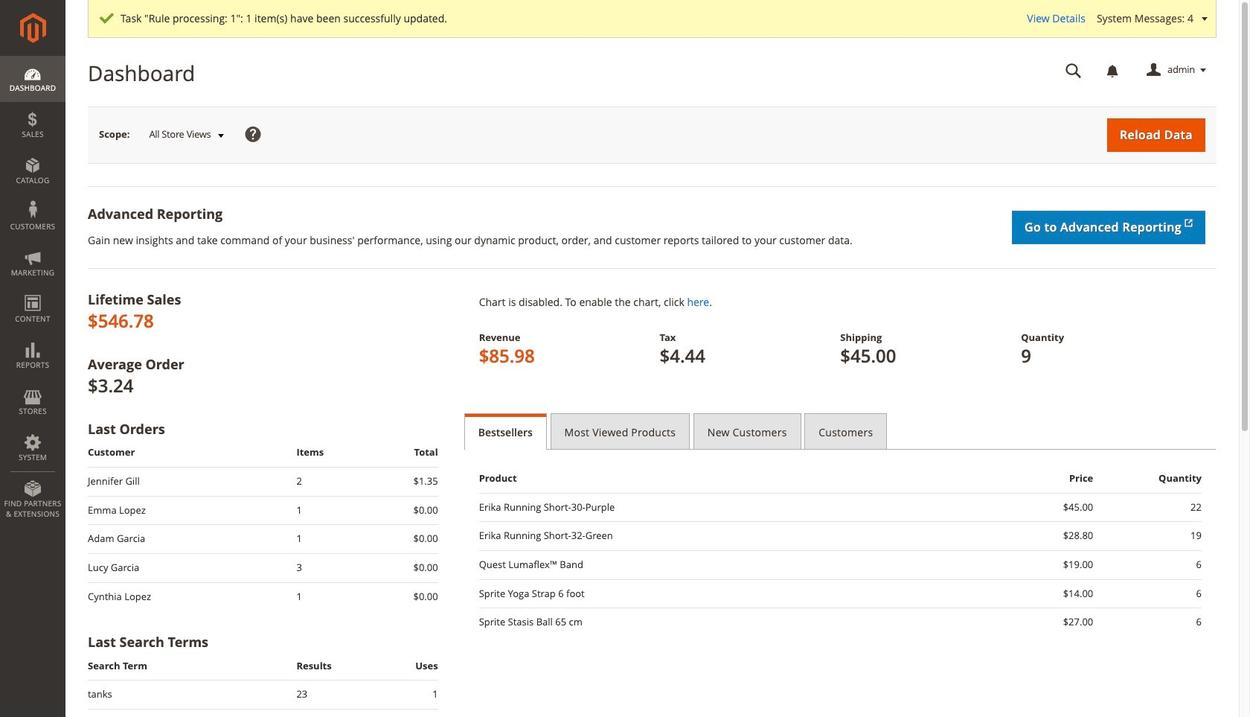 Task type: locate. For each thing, give the bounding box(es) containing it.
menu bar
[[0, 56, 66, 527]]

None text field
[[1056, 57, 1093, 83]]

tab list
[[464, 413, 1217, 450]]



Task type: describe. For each thing, give the bounding box(es) containing it.
magento admin panel image
[[20, 13, 46, 43]]



